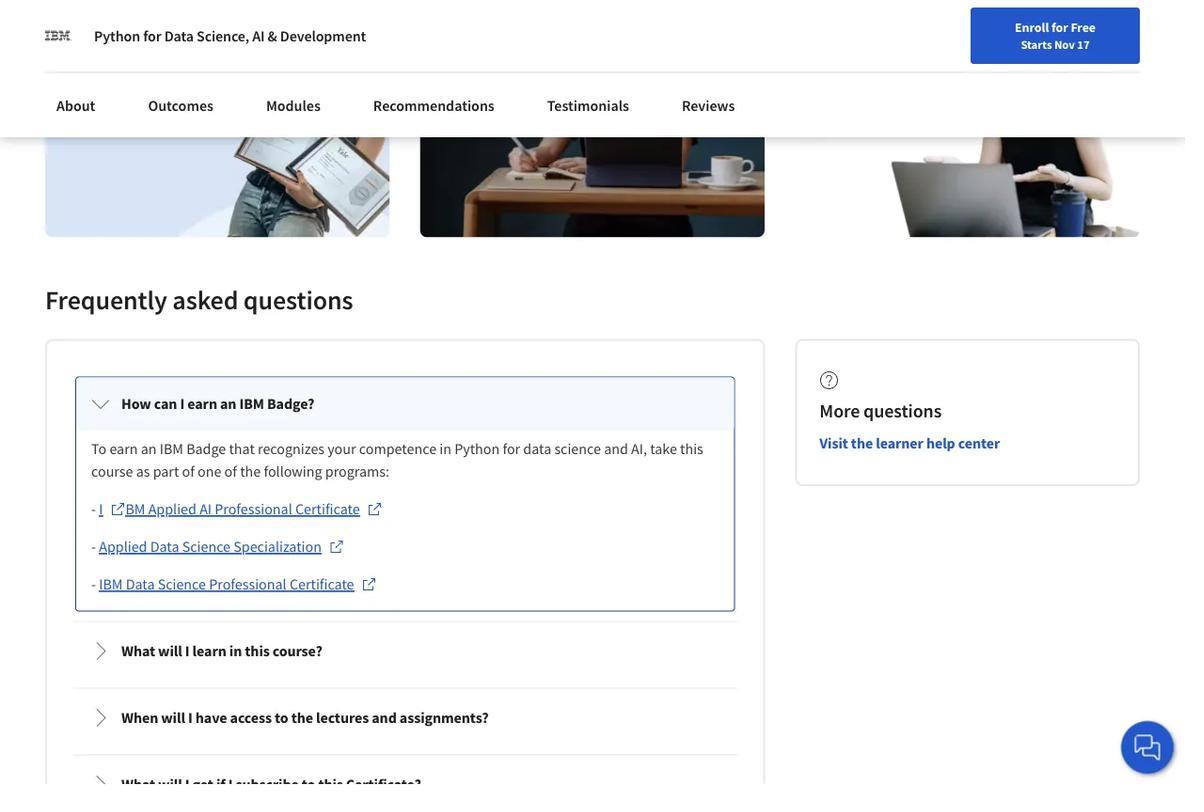 Task type: describe. For each thing, give the bounding box(es) containing it.
outcomes
[[148, 96, 214, 115]]

how can i earn an ibm badge?
[[121, 395, 315, 414]]

recognizes
[[258, 441, 325, 459]]

- for ibm data science professional certificate
[[91, 576, 99, 595]]

opens in a new tab image for bm applied ai professional certificate
[[368, 503, 383, 518]]

development
[[280, 26, 366, 45]]

python inside to earn an ibm badge that recognizes your competence in python for data science and ai, take this course as part of one of the following programs:
[[455, 441, 500, 459]]

frequently
[[45, 284, 167, 317]]

earn inside to earn an ibm badge that recognizes your competence in python for data science and ai, take this course as part of one of the following programs:
[[110, 441, 138, 459]]

i for how
[[180, 395, 185, 414]]

- for applied data science specialization
[[91, 539, 99, 557]]

visit the learner help center link
[[820, 435, 1001, 453]]

asked
[[173, 284, 238, 317]]

professional for ai
[[215, 501, 292, 520]]

data
[[524, 441, 552, 459]]

that
[[229, 441, 255, 459]]

1 vertical spatial applied
[[99, 539, 147, 557]]

reviews link
[[671, 85, 747, 126]]

applied data science specialization
[[99, 539, 322, 557]]

0 vertical spatial data
[[164, 26, 194, 45]]

ibm inside how can i earn an ibm badge? dropdown button
[[240, 395, 264, 414]]

science for professional
[[158, 576, 206, 595]]

about
[[56, 96, 95, 115]]

professional for science
[[209, 576, 287, 595]]

assignments?
[[400, 710, 489, 729]]

17
[[1078, 37, 1090, 52]]

this inside to earn an ibm badge that recognizes your competence in python for data science and ai, take this course as part of one of the following programs:
[[681, 441, 704, 459]]

science,
[[197, 26, 250, 45]]

an inside to earn an ibm badge that recognizes your competence in python for data science and ai, take this course as part of one of the following programs:
[[141, 441, 157, 459]]

recommendations link
[[362, 85, 506, 126]]

part
[[153, 463, 179, 482]]

coursera image
[[15, 15, 135, 45]]

visit
[[820, 435, 849, 453]]

what will i learn in this course? button
[[76, 626, 734, 679]]

following
[[264, 463, 322, 482]]

when will i have access to the lectures and assignments?
[[121, 710, 489, 729]]

bm
[[126, 501, 145, 520]]

what
[[121, 643, 155, 662]]

applied inside "link"
[[148, 501, 197, 520]]

one
[[198, 463, 222, 482]]

in inside to earn an ibm badge that recognizes your competence in python for data science and ai, take this course as part of one of the following programs:
[[440, 441, 452, 459]]

to
[[275, 710, 289, 729]]

and inside to earn an ibm badge that recognizes your competence in python for data science and ai, take this course as part of one of the following programs:
[[604, 441, 629, 459]]

learn
[[193, 643, 227, 662]]

take
[[650, 441, 678, 459]]

for inside to earn an ibm badge that recognizes your competence in python for data science and ai, take this course as part of one of the following programs:
[[503, 441, 521, 459]]

data for ibm
[[126, 576, 155, 595]]

recommendations
[[374, 96, 495, 115]]

i link
[[99, 499, 126, 522]]

help
[[927, 435, 956, 453]]

ai,
[[632, 441, 647, 459]]

i for what
[[185, 643, 190, 662]]

testimonials link
[[536, 85, 641, 126]]

&
[[268, 26, 277, 45]]

to earn an ibm badge that recognizes your competence in python for data science and ai, take this course as part of one of the following programs:
[[91, 441, 707, 482]]

nov
[[1055, 37, 1076, 52]]

can
[[154, 395, 177, 414]]

modules link
[[255, 85, 332, 126]]

list containing how can i earn an ibm badge?
[[70, 372, 741, 786]]

specialization
[[234, 539, 322, 557]]

ibm image
[[45, 23, 72, 49]]

starts
[[1022, 37, 1053, 52]]

more questions
[[820, 400, 942, 423]]

i left bm
[[99, 501, 103, 520]]

- for i
[[91, 501, 99, 520]]

as
[[136, 463, 150, 482]]

testimonials
[[548, 96, 630, 115]]



Task type: vqa. For each thing, say whether or not it's contained in the screenshot.
programming
no



Task type: locate. For each thing, give the bounding box(es) containing it.
an up that
[[220, 395, 237, 414]]

1 horizontal spatial this
[[681, 441, 704, 459]]

i left 'learn'
[[185, 643, 190, 662]]

1 horizontal spatial ibm
[[160, 441, 183, 459]]

the inside to earn an ibm badge that recognizes your competence in python for data science and ai, take this course as part of one of the following programs:
[[240, 463, 261, 482]]

1 vertical spatial python
[[455, 441, 500, 459]]

2 - from the top
[[91, 539, 99, 557]]

i inside dropdown button
[[180, 395, 185, 414]]

i right the can
[[180, 395, 185, 414]]

lectures
[[316, 710, 369, 729]]

earn right the can
[[188, 395, 217, 414]]

data up "what"
[[126, 576, 155, 595]]

access
[[230, 710, 272, 729]]

1 horizontal spatial the
[[291, 710, 313, 729]]

0 horizontal spatial of
[[182, 463, 195, 482]]

-
[[91, 501, 99, 520], [91, 539, 99, 557], [91, 576, 99, 595]]

course
[[91, 463, 133, 482]]

programs:
[[325, 463, 390, 482]]

applied right bm
[[148, 501, 197, 520]]

earn inside dropdown button
[[188, 395, 217, 414]]

earn
[[188, 395, 217, 414], [110, 441, 138, 459]]

i inside dropdown button
[[185, 643, 190, 662]]

opens in a new tab image inside bm applied ai professional certificate "link"
[[368, 503, 383, 518]]

will for when
[[161, 710, 185, 729]]

frequently asked questions
[[45, 284, 353, 317]]

1 vertical spatial ai
[[200, 501, 212, 520]]

menu item
[[841, 19, 962, 80]]

this left course?
[[245, 643, 270, 662]]

2 horizontal spatial for
[[1052, 19, 1069, 36]]

certificate down opens in a new tab image on the bottom left of the page
[[290, 576, 354, 595]]

applied data science specialization link
[[99, 537, 344, 559]]

certificate
[[295, 501, 360, 520], [290, 576, 354, 595]]

science down applied data science specialization
[[158, 576, 206, 595]]

python
[[94, 26, 140, 45], [455, 441, 500, 459]]

1 vertical spatial in
[[230, 643, 242, 662]]

0 vertical spatial in
[[440, 441, 452, 459]]

0 vertical spatial python
[[94, 26, 140, 45]]

of right one
[[225, 463, 237, 482]]

0 vertical spatial an
[[220, 395, 237, 414]]

1 horizontal spatial of
[[225, 463, 237, 482]]

0 horizontal spatial ibm
[[99, 576, 123, 595]]

an
[[220, 395, 237, 414], [141, 441, 157, 459]]

outcomes link
[[137, 85, 225, 126]]

0 horizontal spatial for
[[143, 26, 161, 45]]

0 vertical spatial this
[[681, 441, 704, 459]]

1 vertical spatial the
[[240, 463, 261, 482]]

an inside dropdown button
[[220, 395, 237, 414]]

ibm left badge?
[[240, 395, 264, 414]]

enroll
[[1016, 19, 1050, 36]]

0 vertical spatial questions
[[244, 284, 353, 317]]

science up ibm data science professional certificate
[[182, 539, 231, 557]]

opens in a new tab image inside ibm data science professional certificate link
[[362, 578, 377, 593]]

the right to
[[291, 710, 313, 729]]

python right 'ibm' "image"
[[94, 26, 140, 45]]

for for python
[[143, 26, 161, 45]]

in inside dropdown button
[[230, 643, 242, 662]]

0 horizontal spatial this
[[245, 643, 270, 662]]

ai down one
[[200, 501, 212, 520]]

the inside "dropdown button"
[[291, 710, 313, 729]]

applied down i link
[[99, 539, 147, 557]]

1 horizontal spatial an
[[220, 395, 237, 414]]

1 horizontal spatial questions
[[864, 400, 942, 423]]

for inside enroll for free starts nov 17
[[1052, 19, 1069, 36]]

in right competence
[[440, 441, 452, 459]]

0 horizontal spatial questions
[[244, 284, 353, 317]]

and inside "dropdown button"
[[372, 710, 397, 729]]

0 vertical spatial certificate
[[295, 501, 360, 520]]

applied
[[148, 501, 197, 520], [99, 539, 147, 557]]

0 vertical spatial ibm
[[240, 395, 264, 414]]

how can i earn an ibm badge? button
[[76, 379, 734, 431]]

badge?
[[267, 395, 315, 414]]

0 vertical spatial and
[[604, 441, 629, 459]]

reviews
[[682, 96, 736, 115]]

ibm up "part"
[[160, 441, 183, 459]]

opens in a new tab image down "programs:"
[[368, 503, 383, 518]]

0 horizontal spatial applied
[[99, 539, 147, 557]]

0 horizontal spatial python
[[94, 26, 140, 45]]

1 vertical spatial data
[[150, 539, 179, 557]]

2 of from the left
[[225, 463, 237, 482]]

1 horizontal spatial in
[[440, 441, 452, 459]]

this
[[681, 441, 704, 459], [245, 643, 270, 662]]

1 vertical spatial this
[[245, 643, 270, 662]]

your
[[328, 441, 356, 459]]

will right when
[[161, 710, 185, 729]]

have
[[196, 710, 227, 729]]

when
[[121, 710, 158, 729]]

0 horizontal spatial in
[[230, 643, 242, 662]]

1 vertical spatial an
[[141, 441, 157, 459]]

2 horizontal spatial ibm
[[240, 395, 264, 414]]

bm applied ai professional certificate
[[126, 501, 360, 520]]

free
[[1071, 19, 1096, 36]]

python left the data
[[455, 441, 500, 459]]

None search field
[[253, 12, 441, 49]]

the
[[852, 435, 874, 453], [240, 463, 261, 482], [291, 710, 313, 729]]

when will i have access to the lectures and assignments? button
[[76, 693, 734, 746]]

2 vertical spatial ibm
[[99, 576, 123, 595]]

questions right asked
[[244, 284, 353, 317]]

0 vertical spatial -
[[91, 501, 99, 520]]

science for specialization
[[182, 539, 231, 557]]

an up as
[[141, 441, 157, 459]]

center
[[959, 435, 1001, 453]]

0 horizontal spatial an
[[141, 441, 157, 459]]

certificate inside "link"
[[295, 501, 360, 520]]

opens in a new tab image down course
[[110, 503, 126, 518]]

will inside dropdown button
[[158, 643, 182, 662]]

i for when
[[188, 710, 193, 729]]

badge
[[186, 441, 226, 459]]

certificate for ibm data science professional certificate
[[290, 576, 354, 595]]

2 horizontal spatial the
[[852, 435, 874, 453]]

ibm inside ibm data science professional certificate link
[[99, 576, 123, 595]]

1 vertical spatial -
[[91, 539, 99, 557]]

in right 'learn'
[[230, 643, 242, 662]]

for
[[1052, 19, 1069, 36], [143, 26, 161, 45], [503, 441, 521, 459]]

ibm
[[240, 395, 264, 414], [160, 441, 183, 459], [99, 576, 123, 595]]

course?
[[273, 643, 323, 662]]

0 vertical spatial will
[[158, 643, 182, 662]]

competence
[[359, 441, 437, 459]]

to
[[91, 441, 107, 459]]

opens in a new tab image
[[329, 540, 344, 555]]

1 horizontal spatial for
[[503, 441, 521, 459]]

of left one
[[182, 463, 195, 482]]

2 vertical spatial data
[[126, 576, 155, 595]]

enroll for free starts nov 17
[[1016, 19, 1096, 52]]

this right take on the right bottom of page
[[681, 441, 704, 459]]

ibm up "what"
[[99, 576, 123, 595]]

1 vertical spatial professional
[[209, 576, 287, 595]]

1 horizontal spatial earn
[[188, 395, 217, 414]]

0 vertical spatial professional
[[215, 501, 292, 520]]

0 horizontal spatial and
[[372, 710, 397, 729]]

and
[[604, 441, 629, 459], [372, 710, 397, 729]]

earn right to
[[110, 441, 138, 459]]

for left the data
[[503, 441, 521, 459]]

and right lectures
[[372, 710, 397, 729]]

learner
[[876, 435, 924, 453]]

opens in a new tab image for ibm data science professional certificate
[[362, 578, 377, 593]]

chat with us image
[[1133, 733, 1163, 763]]

1 horizontal spatial ai
[[252, 26, 265, 45]]

0 vertical spatial the
[[852, 435, 874, 453]]

how
[[121, 395, 151, 414]]

opens in a new tab image inside i link
[[110, 503, 126, 518]]

0 horizontal spatial ai
[[200, 501, 212, 520]]

questions up learner
[[864, 400, 942, 423]]

opens in a new tab image
[[110, 503, 126, 518], [368, 503, 383, 518], [362, 578, 377, 593]]

1 vertical spatial science
[[158, 576, 206, 595]]

2 vertical spatial -
[[91, 576, 99, 595]]

0 vertical spatial applied
[[148, 501, 197, 520]]

certificate for bm applied ai professional certificate
[[295, 501, 360, 520]]

list
[[70, 372, 741, 786]]

professional inside "link"
[[215, 501, 292, 520]]

ai left &
[[252, 26, 265, 45]]

of
[[182, 463, 195, 482], [225, 463, 237, 482]]

data up ibm data science professional certificate
[[150, 539, 179, 557]]

ai inside "link"
[[200, 501, 212, 520]]

what will i learn in this course?
[[121, 643, 323, 662]]

data left science,
[[164, 26, 194, 45]]

will right "what"
[[158, 643, 182, 662]]

ibm data science professional certificate link
[[99, 574, 377, 597]]

certificate up opens in a new tab image on the bottom left of the page
[[295, 501, 360, 520]]

ai
[[252, 26, 265, 45], [200, 501, 212, 520]]

professional down applied data science specialization link
[[209, 576, 287, 595]]

the right visit
[[852, 435, 874, 453]]

1 vertical spatial and
[[372, 710, 397, 729]]

in
[[440, 441, 452, 459], [230, 643, 242, 662]]

and left ai,
[[604, 441, 629, 459]]

1 of from the left
[[182, 463, 195, 482]]

science
[[555, 441, 601, 459]]

0 vertical spatial earn
[[188, 395, 217, 414]]

0 horizontal spatial the
[[240, 463, 261, 482]]

visit the learner help center
[[820, 435, 1001, 453]]

0 horizontal spatial earn
[[110, 441, 138, 459]]

will for what
[[158, 643, 182, 662]]

more
[[820, 400, 860, 423]]

the down that
[[240, 463, 261, 482]]

questions
[[244, 284, 353, 317], [864, 400, 942, 423]]

3 - from the top
[[91, 576, 99, 595]]

about link
[[45, 85, 107, 126]]

2 vertical spatial the
[[291, 710, 313, 729]]

1 vertical spatial will
[[161, 710, 185, 729]]

1 horizontal spatial python
[[455, 441, 500, 459]]

data for applied
[[150, 539, 179, 557]]

modules
[[266, 96, 321, 115]]

i left have
[[188, 710, 193, 729]]

professional
[[215, 501, 292, 520], [209, 576, 287, 595]]

show notifications image
[[982, 24, 1005, 46]]

1 vertical spatial earn
[[110, 441, 138, 459]]

opens in a new tab image for i
[[110, 503, 126, 518]]

i inside "dropdown button"
[[188, 710, 193, 729]]

1 vertical spatial certificate
[[290, 576, 354, 595]]

ibm inside to earn an ibm badge that recognizes your competence in python for data science and ai, take this course as part of one of the following programs:
[[160, 441, 183, 459]]

1 - from the top
[[91, 501, 99, 520]]

will
[[158, 643, 182, 662], [161, 710, 185, 729]]

science
[[182, 539, 231, 557], [158, 576, 206, 595]]

for up nov on the right top
[[1052, 19, 1069, 36]]

i
[[180, 395, 185, 414], [99, 501, 103, 520], [185, 643, 190, 662], [188, 710, 193, 729]]

data
[[164, 26, 194, 45], [150, 539, 179, 557], [126, 576, 155, 595]]

1 horizontal spatial applied
[[148, 501, 197, 520]]

bm applied ai professional certificate link
[[126, 499, 383, 522]]

will inside "dropdown button"
[[161, 710, 185, 729]]

this inside what will i learn in this course? dropdown button
[[245, 643, 270, 662]]

for left science,
[[143, 26, 161, 45]]

professional up specialization
[[215, 501, 292, 520]]

python for data science, ai & development
[[94, 26, 366, 45]]

1 vertical spatial questions
[[864, 400, 942, 423]]

1 vertical spatial ibm
[[160, 441, 183, 459]]

1 horizontal spatial and
[[604, 441, 629, 459]]

0 vertical spatial science
[[182, 539, 231, 557]]

for for enroll
[[1052, 19, 1069, 36]]

0 vertical spatial ai
[[252, 26, 265, 45]]

opens in a new tab image up what will i learn in this course? dropdown button
[[362, 578, 377, 593]]

ibm data science professional certificate
[[99, 576, 354, 595]]



